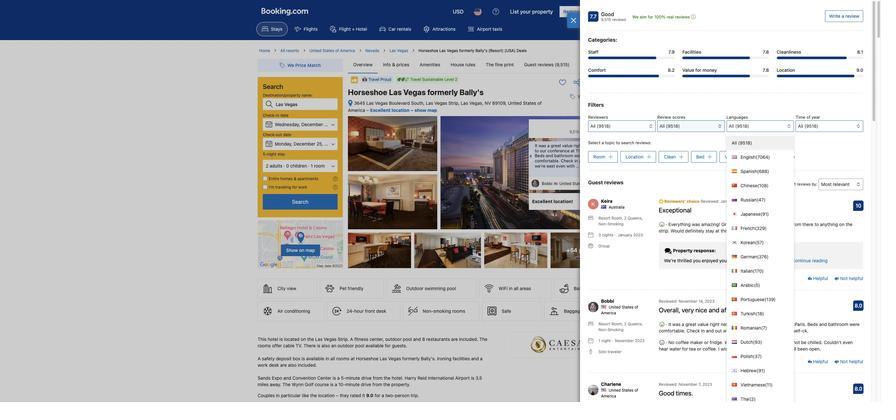 Task type: describe. For each thing, give the bounding box(es) containing it.
united states of america down …
[[560, 181, 606, 186]]

check for it was a great value right next door to our conference at the paris. beds and bathroom were comfortable. check in and out we're east even with …
[[561, 158, 574, 164]]

at inside it was a great value right next door to our conference at the paris. beds and bathroom were comfortable. check in and out we're east even with unexpected self-ck.
[[781, 322, 785, 328]]

chilled.
[[808, 340, 823, 346]]

the left hotel. at the left
[[384, 376, 391, 381]]

languages
[[727, 115, 749, 120]]

at inside this hotel is located on the las vegas strip. a fitness center, outdoor pool and 8 restaurants are included. the rooms offer cable tv. there is also an outdoor pool available for guests. a safety deposit box is available in all rooms at horseshoe las vegas formerly bally's. ironing facilities and a work desk are also included. sands expo and convention center is a 5-minute drive from the hotel. harry reid international airport is 3.5 miles away. the wynn golf course is a 10-minute drive from the property.
[[351, 356, 355, 362]]

0 vertical spatial search
[[263, 83, 283, 90]]

3
[[599, 233, 601, 238]]

conditioning
[[285, 309, 310, 314]]

everything was amazing! great location - was easy to walk from there to anything on the strip. would definitely stay at this place again.
[[659, 222, 853, 234]]

dutch
[[738, 340, 754, 345]]

5- inside 'search' section
[[263, 152, 267, 157]]

0 vertical spatial reviewed:
[[701, 199, 720, 204]]

even for unexpected
[[746, 329, 756, 334]]

and up fridge.
[[707, 329, 714, 334]]

1 inside button
[[311, 163, 313, 169]]

wish
[[721, 347, 731, 352]]

flight
[[339, 26, 351, 32]]

vegas up house
[[447, 48, 458, 53]]

(57)
[[756, 240, 765, 246]]

1 vertical spatial included.
[[298, 363, 317, 368]]

(139)
[[765, 297, 776, 303]]

search
[[622, 140, 635, 145]]

reviews up select
[[581, 130, 595, 134]]

flights link
[[289, 22, 323, 36]]

1 horizontal spatial outdoor
[[386, 337, 402, 342]]

0
[[286, 163, 289, 169]]

8.1
[[858, 49, 864, 55]]

of inside filter reviews region
[[807, 115, 811, 120]]

we're for unexpected
[[724, 329, 735, 334]]

italian
[[738, 269, 754, 274]]

united states of america down flight
[[310, 48, 355, 53]]

9.0 for location
[[857, 67, 864, 73]]

this
[[258, 337, 267, 342]]

horseshoe for horseshoe las vegas formerly bally's (resort) (usa) deals
[[419, 48, 439, 53]]

storage
[[584, 309, 600, 314]]

2023 for reviewed: january 6, 2023
[[741, 199, 751, 204]]

all (9518) button for reviewers
[[589, 121, 656, 132]]

amenities
[[420, 62, 441, 67]]

0 horizontal spatial excellent
[[370, 107, 391, 113]]

united inside 3645 las vegas boulevard south, las vegas strip, las vegas, nv 89109, united states of america
[[508, 100, 522, 106]]

(9518) inside 'link'
[[739, 140, 753, 146]]

las up boulevard
[[389, 88, 402, 97]]

again.
[[743, 229, 755, 234]]

for left two- at left
[[375, 393, 381, 399]]

is left 3.5
[[471, 376, 475, 381]]

a inside the it was a great value right next door to our conference at the paris. beds and bathroom were comfortable. check in and out we're east even with …
[[548, 143, 550, 148]]

las vegas
[[390, 48, 409, 53]]

2023 for monday, december 25, 2023
[[325, 141, 336, 147]]

december for monday,
[[294, 141, 316, 147]]

review scores
[[658, 115, 686, 120]]

and left 8
[[414, 337, 421, 342]]

8.0 for good times.
[[855, 387, 863, 392]]

reviews up keira
[[605, 180, 624, 186]]

even inside no coffee maker or fridge. we had leftover salad that could not be chilled. couldn't even hear water for tea or coffee. i wish the pool and/or jacuzzi had still been open.
[[844, 340, 854, 346]]

keira.
[[758, 258, 770, 264]]

search section
[[255, 54, 346, 269]]

1 horizontal spatial airport
[[477, 26, 492, 32]]

this
[[721, 229, 729, 234]]

united down charlene
[[609, 389, 621, 393]]

1 horizontal spatial or
[[705, 340, 709, 346]]

1 vertical spatial excellent
[[533, 199, 553, 204]]

1 vertical spatial november
[[616, 339, 634, 344]]

by:
[[813, 182, 818, 187]]

0 vertical spatial &
[[392, 62, 396, 67]]

person
[[395, 393, 410, 399]]

homes
[[281, 177, 293, 181]]

vegas up "south,"
[[404, 88, 426, 97]]

front
[[365, 309, 375, 314]]

reviewed: november 14, 2023
[[659, 299, 715, 304]]

1 vertical spatial minute
[[346, 382, 360, 388]]

united inside "link"
[[310, 48, 322, 53]]

room
[[314, 163, 325, 169]]

helpful button for first not helpful button from the bottom of the list of reviews region
[[808, 359, 829, 365]]

formerly inside this hotel is located on the las vegas strip. a fitness center, outdoor pool and 8 restaurants are included. the rooms offer cable tv. there is also an outdoor pool available for guests. a safety deposit box is available in all rooms at horseshoe las vegas formerly bally's. ironing facilities and a work desk are also included. sands expo and convention center is a 5-minute drive from the hotel. harry reid international airport is 3.5 miles away. the wynn golf course is a 10-minute drive from the property.
[[403, 356, 420, 362]]

all (9518) for review scores
[[660, 123, 680, 129]]

stay inside everything was amazing! great location - was easy to walk from there to anything on the strip. would definitely stay at this place again.
[[706, 229, 715, 234]]

2 adults · 0 children · 1 room button
[[263, 160, 338, 172]]

safety
[[262, 356, 275, 362]]

0 vertical spatial minute
[[346, 376, 360, 381]]

out inside 'search' section
[[276, 133, 282, 137]]

1 vertical spatial rated good element
[[533, 123, 595, 131]]

in inside "link"
[[603, 9, 606, 14]]

next for unexpected
[[721, 322, 730, 328]]

and/or
[[750, 347, 764, 352]]

a inside button
[[842, 13, 845, 19]]

· up the traveler
[[612, 339, 613, 344]]

work inside 'search' section
[[299, 185, 307, 190]]

20
[[268, 124, 271, 127]]

(170)
[[754, 269, 764, 274]]

of inside 3645 las vegas boulevard south, las vegas strip, las vegas, nv 89109, united states of america
[[538, 100, 542, 106]]

categories:
[[589, 37, 618, 43]]

0 vertical spatial drive
[[362, 376, 372, 381]]

1 vertical spatial january
[[618, 233, 633, 238]]

guest reviews (9,515)
[[525, 62, 570, 67]]

1 horizontal spatial –
[[367, 107, 369, 113]]

all (9518) button
[[796, 121, 864, 132]]

(91) for hebrew
[[757, 368, 766, 374]]

pool down fitness at left bottom
[[356, 343, 365, 349]]

outdoor
[[407, 286, 424, 292]]

the up two- at left
[[384, 382, 390, 388]]

vegas left boulevard
[[375, 100, 388, 106]]

valign  initial image
[[351, 76, 359, 84]]

all (9518) for languages
[[729, 123, 750, 129]]

comfort 8.2 meter
[[589, 75, 675, 77]]

reviewed: november 7, 2023
[[659, 383, 713, 388]]

all left the resorts
[[281, 48, 285, 53]]

scored 7.7 element for topmost rated good element
[[589, 11, 599, 22]]

and right 'nice'
[[709, 307, 720, 314]]

scored 9.0 element
[[597, 197, 608, 207]]

10
[[856, 203, 862, 209]]

all for reviewers
[[591, 123, 596, 129]]

hotel
[[268, 337, 278, 342]]

(9518) for languages
[[736, 123, 750, 129]]

a inside it was a great value right next door to our conference at the paris. beds and bathroom were comfortable. check in and out we're east even with unexpected self-ck.
[[682, 322, 685, 328]]

beds for unexpected
[[808, 322, 819, 328]]

horseshoe las vegas formerly bally's (resort) (usa) deals
[[419, 48, 527, 53]]

1 horizontal spatial a
[[350, 337, 353, 342]]

is right there
[[317, 343, 321, 349]]

2023 left no
[[636, 339, 645, 344]]

room
[[594, 154, 606, 160]]

las up amenities
[[440, 48, 446, 53]]

korean
[[738, 240, 756, 246]]

children
[[290, 163, 307, 169]]

1 horizontal spatial included.
[[459, 337, 479, 342]]

comfortable. for it was a great value right next door to our conference at the paris. beds and bathroom were comfortable. check in and out we're east even with …
[[535, 158, 560, 164]]

desk inside button
[[377, 309, 387, 314]]

for right value
[[696, 67, 702, 73]]

november for overall,
[[679, 299, 698, 304]]

scored 8.0 element for good times.
[[854, 384, 864, 395]]

· up strip.
[[665, 222, 669, 228]]

1 horizontal spatial with
[[741, 258, 750, 264]]

9,515 for bottommost rated good element
[[570, 130, 580, 134]]

0 horizontal spatial –
[[336, 393, 339, 399]]

reid
[[418, 376, 427, 381]]

conference for …
[[548, 148, 570, 153]]

2023 left strip.
[[634, 233, 643, 238]]

pool inside button
[[447, 286, 456, 292]]

0 vertical spatial good 9,515 reviews
[[602, 11, 627, 22]]

for inside 'search' section
[[292, 185, 298, 190]]

value for it was a great value right next door to our conference at the paris. beds and bathroom were comfortable. check in and out we're east even with unexpected self-ck.
[[698, 322, 709, 328]]

to for everything was amazing! great location - was easy to walk from there to anything on the strip. would definitely stay at this place again.
[[776, 222, 780, 228]]

· up "hear"
[[665, 340, 669, 346]]

on inside 'search' section
[[299, 248, 305, 253]]

9,515 for topmost rated good element
[[602, 17, 612, 22]]

walk
[[782, 222, 791, 228]]

(91) for japanese
[[761, 212, 770, 217]]

photos
[[579, 247, 598, 254]]

1 helpful from the top
[[813, 276, 829, 281]]

wifi in all areas
[[499, 286, 532, 292]]

is right box
[[302, 356, 305, 362]]

las right "3645"
[[367, 100, 374, 106]]

pool up "guests."
[[403, 337, 412, 342]]

couples in particular like the location – they rated it 9.0 for a two-person trip.
[[258, 393, 419, 399]]

all inside 'link'
[[732, 140, 738, 146]]

level
[[445, 77, 454, 82]]

reviews left the by:
[[798, 182, 811, 187]]

2 inside button
[[266, 163, 269, 169]]

+54 photos link
[[551, 233, 614, 269]]

9.0 for excellent location!
[[599, 199, 606, 205]]

united right storage
[[609, 305, 621, 310]]

desk inside this hotel is located on the las vegas strip. a fitness center, outdoor pool and 8 restaurants are included. the rooms offer cable tv. there is also an outdoor pool available for guests. a safety deposit box is available in all rooms at horseshoe las vegas formerly bally's. ironing facilities and a work desk are also included. sands expo and convention center is a 5-minute drive from the hotel. harry reid international airport is 3.5 miles away. the wynn golf course is a 10-minute drive from the property.
[[269, 363, 279, 368]]

1 vertical spatial available
[[306, 356, 325, 362]]

& inside 'search' section
[[294, 177, 297, 181]]

list of reviews region
[[585, 191, 868, 403]]

2023 for reviewed: november 7, 2023
[[703, 383, 713, 388]]

1 horizontal spatial map
[[428, 107, 438, 113]]

2 vertical spatial location
[[318, 393, 335, 399]]

1 vertical spatial drive
[[361, 382, 372, 388]]

attractions
[[433, 26, 456, 32]]

2 vertical spatial from
[[373, 382, 382, 388]]

1 horizontal spatial 7.7
[[599, 126, 606, 132]]

las right strip,
[[461, 100, 469, 106]]

on inside this hotel is located on the las vegas strip. a fitness center, outdoor pool and 8 restaurants are included. the rooms offer cable tv. there is also an outdoor pool available for guests. a safety deposit box is available in all rooms at horseshoe las vegas formerly bally's. ironing facilities and a work desk are also included. sands expo and convention center is a 5-minute drive from the hotel. harry reid international airport is 3.5 miles away. the wynn golf course is a 10-minute drive from the property.
[[301, 337, 306, 342]]

smoking
[[434, 309, 451, 314]]

staff 7.9 meter
[[589, 57, 675, 59]]

baggage
[[564, 309, 583, 314]]

nevada link
[[366, 48, 379, 54]]

helpful button for 1st not helpful button from the top
[[808, 276, 829, 282]]

2 vertical spatial 9.0
[[367, 393, 374, 399]]

we inside no coffee maker or fridge. we had leftover salad that could not be chilled. couldn't even hear water for tea or coffee. i wish the pool and/or jacuzzi had still been open.
[[725, 340, 732, 346]]

las up there
[[315, 337, 323, 342]]

offer
[[272, 343, 282, 349]]

still
[[790, 347, 797, 352]]

bobbi inside list of reviews region
[[602, 299, 615, 304]]

vegas up prices
[[397, 48, 409, 53]]

clean
[[665, 154, 676, 160]]

1 horizontal spatial rooms
[[337, 356, 350, 362]]

city view button
[[258, 279, 318, 299]]

boulevard
[[389, 100, 410, 106]]

reviewed: for very
[[659, 299, 678, 304]]

all for time of year
[[799, 123, 804, 129]]

las down 'center,' at the bottom left
[[380, 356, 387, 362]]

great for it was a great value right next door to our conference at the paris. beds and bathroom were comfortable. check in and out we're east even with …
[[551, 143, 562, 148]]

scored 10 element
[[854, 201, 864, 211]]

continue reading link
[[793, 258, 828, 264]]

monday, december 25, 2023
[[275, 141, 336, 147]]

we inside button
[[633, 14, 639, 19]]

formerly for horseshoe las vegas formerly bally's
[[428, 88, 458, 97]]

register
[[564, 9, 582, 14]]

0 vertical spatial rated good element
[[602, 10, 627, 18]]

· right 'children'
[[308, 163, 310, 169]]

0 horizontal spatial are
[[280, 363, 287, 368]]

0 horizontal spatial rooms
[[258, 343, 271, 349]]

vegas up an
[[324, 337, 337, 342]]

and right expo
[[284, 376, 291, 381]]

reviews right sign in "link"
[[613, 17, 627, 22]]

even for …
[[557, 163, 566, 169]]

overview link
[[348, 56, 378, 73]]

· right "nights"
[[615, 233, 616, 238]]

and right facilities
[[472, 356, 479, 362]]

very
[[682, 307, 695, 314]]

been
[[798, 347, 809, 352]]

show more button
[[772, 151, 796, 163]]

2 not helpful button from the top
[[835, 359, 864, 365]]

0 vertical spatial location
[[777, 67, 796, 73]]

guest reviews
[[589, 180, 624, 186]]

0 vertical spatial your
[[521, 9, 531, 15]]

with for …
[[567, 163, 575, 169]]

you
[[694, 258, 701, 264]]

deals
[[517, 48, 527, 53]]

maker
[[691, 340, 704, 346]]

0 vertical spatial had
[[733, 340, 741, 346]]

is down center
[[330, 382, 334, 388]]

close image
[[571, 18, 577, 23]]

booking.com image
[[262, 8, 308, 16]]

check- for out
[[263, 133, 276, 137]]

tv.
[[296, 343, 303, 349]]

(9518) for review scores
[[667, 123, 680, 129]]

1 horizontal spatial available
[[366, 343, 384, 349]]

2 helpful from the top
[[813, 359, 829, 365]]

america down charlene
[[602, 394, 617, 399]]

all for review scores
[[660, 123, 665, 129]]

1 vertical spatial from
[[373, 376, 383, 381]]

at inside everything was amazing! great location - was easy to walk from there to anything on the strip. would definitely stay at this place again.
[[716, 229, 720, 234]]

the right like
[[310, 393, 317, 399]]

paris. for …
[[585, 148, 596, 153]]

vegas down "guests."
[[389, 356, 401, 362]]

airport inside this hotel is located on the las vegas strip. a fitness center, outdoor pool and 8 restaurants are included. the rooms offer cable tv. there is also an outdoor pool available for guests. a safety deposit box is available in all rooms at horseshoe las vegas formerly bally's. ironing facilities and a work desk are also included. sands expo and convention center is a 5-minute drive from the hotel. harry reid international airport is 3.5 miles away. the wynn golf course is a 10-minute drive from the property.
[[456, 376, 470, 381]]

1 vertical spatial or
[[698, 347, 702, 352]]

for inside no coffee maker or fridge. we had leftover salad that could not be chilled. couldn't even hear water for tea or coffee. i wish the pool and/or jacuzzi had still been open.
[[683, 347, 689, 352]]

property.
[[392, 382, 411, 388]]

there
[[304, 343, 316, 349]]

(2)
[[750, 397, 756, 402]]

1 vertical spatial outdoor
[[338, 343, 354, 349]]

of inside "link"
[[336, 48, 339, 53]]

on inside everything was amazing! great location - was easy to walk from there to anything on the strip. would definitely stay at this place again.
[[840, 222, 845, 228]]

real
[[667, 14, 674, 19]]

were for it was a great value right next door to our conference at the paris. beds and bathroom were comfortable. check in and out we're east even with unexpected self-ck.
[[850, 322, 860, 328]]

5- inside this hotel is located on the las vegas strip. a fitness center, outdoor pool and 8 restaurants are included. the rooms offer cable tv. there is also an outdoor pool available for guests. a safety deposit box is available in all rooms at horseshoe las vegas formerly bally's. ironing facilities and a work desk are also included. sands expo and convention center is a 5-minute drive from the hotel. harry reid international airport is 3.5 miles away. the wynn golf course is a 10-minute drive from the property.
[[341, 376, 346, 381]]

1 vertical spatial location
[[626, 154, 644, 160]]

bally's for horseshoe las vegas formerly bally's
[[460, 88, 484, 97]]

3 nights · january 2023
[[599, 233, 643, 238]]

search inside search button
[[292, 199, 309, 205]]

all for languages
[[729, 123, 735, 129]]

international
[[428, 376, 454, 381]]

1 horizontal spatial had
[[781, 347, 789, 352]]

0 vertical spatial also
[[322, 343, 330, 349]]

2 not from the top
[[841, 359, 849, 365]]

it was a great value right next door to our conference at the paris. beds and bathroom were comfortable. check in and out we're east even with unexpected self-ck.
[[659, 322, 860, 334]]

door for unexpected
[[732, 322, 741, 328]]

jacuzzi
[[765, 347, 780, 352]]

in inside it was a great value right next door to our conference at the paris. beds and bathroom were comfortable. check in and out we're east even with unexpected self-ck.
[[702, 329, 705, 334]]

24-hour front desk button
[[327, 302, 401, 322]]

continue
[[793, 258, 812, 264]]

2 horizontal spatial –
[[411, 107, 414, 113]]

be
[[802, 340, 807, 346]]

the up there
[[307, 337, 314, 342]]

wifi
[[499, 286, 508, 292]]

1 vertical spatial also
[[288, 363, 297, 368]]

we're for …
[[535, 163, 546, 169]]

(9518) for reviewers
[[597, 123, 611, 129]]

hebrew
[[738, 368, 757, 374]]

1 vertical spatial we
[[771, 258, 778, 264]]

bally's for horseshoe las vegas formerly bally's (resort) (usa) deals
[[476, 48, 488, 53]]

the inside it was a great value right next door to our conference at the paris. beds and bathroom were comfortable. check in and out we're east even with unexpected self-ck.
[[786, 322, 794, 328]]

sort reviews by:
[[789, 182, 818, 187]]

was for it was a great value right next door to our conference at the paris. beds and bathroom were comfortable. check in and out we're east even with unexpected self-ck.
[[673, 322, 681, 328]]

search button
[[263, 194, 338, 210]]

america right storage
[[602, 311, 617, 316]]

(7064)
[[756, 155, 771, 160]]

filter reviews region
[[589, 101, 864, 403]]

east for …
[[547, 163, 555, 169]]

stays
[[271, 26, 283, 32]]

· down overall,
[[665, 322, 669, 328]]

all (9518) inside 'link'
[[732, 140, 753, 146]]

guest for guest reviews
[[589, 180, 604, 186]]

all inside button
[[514, 286, 519, 292]]

and right previous icon
[[546, 153, 554, 159]]

america inside "link"
[[340, 48, 355, 53]]

1 vertical spatial good 9,515 reviews
[[570, 124, 595, 134]]

sign in link
[[588, 6, 610, 17]]

date for check-out date
[[283, 133, 292, 137]]

swimming
[[425, 286, 446, 292]]

at inside the it was a great value right next door to our conference at the paris. beds and bathroom were comfortable. check in and out we're east even with …
[[571, 148, 575, 153]]

air conditioning
[[278, 309, 310, 314]]



Task type: locate. For each thing, give the bounding box(es) containing it.
0 horizontal spatial a
[[258, 356, 261, 362]]

december left 25,
[[294, 141, 316, 147]]

all down languages
[[729, 123, 735, 129]]

keira
[[602, 199, 613, 204]]

to inside the it was a great value right next door to our conference at the paris. beds and bathroom were comfortable. check in and out we're east even with …
[[535, 148, 539, 153]]

at
[[571, 148, 575, 153], [716, 229, 720, 234], [781, 322, 785, 328], [351, 356, 355, 362]]

door inside the it was a great value right next door to our conference at the paris. beds and bathroom were comfortable. check in and out we're east even with …
[[594, 143, 603, 148]]

the inside everything was amazing! great location - was easy to walk from there to anything on the strip. would definitely stay at this place again.
[[846, 222, 853, 228]]

1 vertical spatial search
[[292, 199, 309, 205]]

reviewed: for times.
[[659, 383, 678, 388]]

rooms inside 'button'
[[453, 309, 466, 314]]

0 vertical spatial 9,515
[[602, 17, 612, 22]]

previous image
[[528, 155, 532, 158]]

is right center
[[333, 376, 336, 381]]

0 vertical spatial 1
[[311, 163, 313, 169]]

location 9.0 meter
[[777, 75, 864, 77]]

1 vertical spatial a
[[258, 356, 261, 362]]

the
[[846, 222, 853, 228], [307, 337, 314, 342], [732, 347, 739, 352], [384, 376, 391, 381], [384, 382, 390, 388], [310, 393, 317, 399]]

7,
[[699, 383, 702, 388]]

work inside this hotel is located on the las vegas strip. a fitness center, outdoor pool and 8 restaurants are included. the rooms offer cable tv. there is also an outdoor pool available for guests. a safety deposit box is available in all rooms at horseshoe las vegas formerly bally's. ironing facilities and a work desk are also included. sands expo and convention center is a 5-minute drive from the hotel. harry reid international airport is 3.5 miles away. the wynn golf course is a 10-minute drive from the property.
[[258, 363, 268, 368]]

1 not helpful button from the top
[[835, 276, 864, 282]]

2
[[455, 77, 458, 82], [266, 163, 269, 169]]

our for …
[[540, 148, 547, 153]]

1 vertical spatial date
[[283, 133, 292, 137]]

door inside it was a great value right next door to our conference at the paris. beds and bathroom were comfortable. check in and out we're east even with unexpected self-ck.
[[732, 322, 741, 328]]

were inside it was a great value right next door to our conference at the paris. beds and bathroom were comfortable. check in and out we're east even with unexpected self-ck.
[[850, 322, 860, 328]]

1
[[311, 163, 313, 169], [599, 339, 601, 344]]

horseshoe
[[419, 48, 439, 53], [348, 88, 388, 97], [356, 356, 379, 362]]

5- down check-out date
[[263, 152, 267, 157]]

1 vertical spatial desk
[[269, 363, 279, 368]]

scored 7.7 element
[[589, 11, 599, 22], [597, 124, 608, 134]]

0 vertical spatial or
[[705, 340, 709, 346]]

we up wish
[[725, 340, 732, 346]]

all up view at right top
[[732, 140, 738, 146]]

scored 7.7 element right close image in the top of the page
[[589, 11, 599, 22]]

next image
[[608, 155, 612, 158]]

even inside the it was a great value right next door to our conference at the paris. beds and bathroom were comfortable. check in and out we're east even with …
[[557, 163, 566, 169]]

location inside everything was amazing! great location - was easy to walk from there to anything on the strip. would definitely stay at this place again.
[[735, 222, 751, 228]]

amenities link
[[415, 56, 446, 73]]

0 horizontal spatial outdoor
[[338, 343, 354, 349]]

formerly for horseshoe las vegas formerly bally's (resort) (usa) deals
[[459, 48, 475, 53]]

to inside it was a great value right next door to our conference at the paris. beds and bathroom were comfortable. check in and out we're east even with unexpected self-ck.
[[743, 322, 747, 328]]

1 vertical spatial rooms
[[258, 343, 271, 349]]

in down away. at the left
[[276, 393, 280, 399]]

& right info
[[392, 62, 396, 67]]

1 vertical spatial we're
[[724, 329, 735, 334]]

1 horizontal spatial 9,515
[[602, 17, 612, 22]]

next for …
[[584, 143, 593, 148]]

right inside it was a great value right next door to our conference at the paris. beds and bathroom were comfortable. check in and out we're east even with unexpected self-ck.
[[710, 322, 720, 328]]

0 horizontal spatial show
[[286, 248, 298, 253]]

out up fridge.
[[716, 329, 722, 334]]

las up show
[[426, 100, 434, 106]]

5- up 10-
[[341, 376, 346, 381]]

are right restaurants
[[452, 337, 458, 342]]

all (9518) up english on the top of the page
[[732, 140, 753, 146]]

(9518) down reviewers
[[597, 123, 611, 129]]

value inside the it was a great value right next door to our conference at the paris. beds and bathroom were comfortable. check in and out we're east even with …
[[563, 143, 573, 148]]

comfortable. inside the it was a great value right next door to our conference at the paris. beds and bathroom were comfortable. check in and out we're east even with …
[[535, 158, 560, 164]]

1 horizontal spatial also
[[322, 343, 330, 349]]

horseshoe for horseshoe las vegas formerly bally's
[[348, 88, 388, 97]]

2023 for reviewed: november 14, 2023
[[706, 299, 715, 304]]

comfortable. for it was a great value right next door to our conference at the paris. beds and bathroom were comfortable. check in and out we're east even with unexpected self-ck.
[[659, 329, 686, 334]]

that
[[772, 340, 780, 346]]

air conditioning button
[[258, 302, 325, 322]]

7.7 down reviewers
[[599, 126, 606, 132]]

wednesday, december 20, 2023
[[275, 122, 343, 127]]

7.9
[[669, 49, 675, 55]]

trip.
[[411, 393, 419, 399]]

would
[[671, 229, 684, 234]]

2 scored 8.0 element from the top
[[854, 384, 864, 395]]

date up wednesday,
[[281, 113, 289, 118]]

helpful button down reading
[[808, 276, 829, 282]]

great
[[551, 143, 562, 148], [686, 322, 697, 328]]

to for it was a great value right next door to our conference at the paris. beds and bathroom were comfortable. check in and out we're east even with …
[[535, 148, 539, 153]]

great for it was a great value right next door to our conference at the paris. beds and bathroom were comfortable. check in and out we're east even with unexpected self-ck.
[[686, 322, 697, 328]]

2 right the level
[[455, 77, 458, 82]]

0 horizontal spatial night
[[267, 152, 277, 157]]

location
[[777, 67, 796, 73], [626, 154, 644, 160]]

was for everything was amazing! great location - was easy to walk from there to anything on the strip. would definitely stay at this place again.
[[692, 222, 701, 228]]

had left leftover
[[733, 340, 741, 346]]

all inside button
[[799, 123, 804, 129]]

(9518) down time of year
[[805, 123, 819, 129]]

0 horizontal spatial search
[[263, 83, 283, 90]]

1 horizontal spatial 5-
[[341, 376, 346, 381]]

0 vertical spatial horseshoe
[[419, 48, 439, 53]]

hotel
[[356, 26, 367, 32]]

paris. down select
[[585, 148, 596, 153]]

i'm
[[269, 185, 274, 190]]

3.5
[[476, 376, 483, 381]]

1 vertical spatial scored 7.7 element
[[597, 124, 608, 134]]

2 horizontal spatial out
[[716, 329, 722, 334]]

bathroom for it was a great value right next door to our conference at the paris. beds and bathroom were comfortable. check in and out we're east even with …
[[555, 153, 574, 159]]

united right 89109,
[[508, 100, 522, 106]]

with inside the it was a great value right next door to our conference at the paris. beds and bathroom were comfortable. check in and out we're east even with …
[[567, 163, 575, 169]]

1 vertical spatial december
[[294, 141, 316, 147]]

beds inside the it was a great value right next door to our conference at the paris. beds and bathroom were comfortable. check in and out we're east even with …
[[535, 153, 545, 159]]

1 vertical spatial helpful
[[850, 359, 864, 365]]

scored 8.0 element for overall, very nice and affordable.
[[854, 301, 864, 311]]

are
[[452, 337, 458, 342], [280, 363, 287, 368]]

with left …
[[567, 163, 575, 169]]

rated good element
[[602, 10, 627, 18], [533, 123, 595, 131]]

particular
[[281, 393, 301, 399]]

door for …
[[594, 143, 603, 148]]

paris. up self-
[[795, 322, 807, 328]]

beds for …
[[535, 153, 545, 159]]

was for it was a great value right next door to our conference at the paris. beds and bathroom were comfortable. check in and out we're east even with …
[[539, 143, 547, 148]]

2 all (9518) button from the left
[[658, 121, 725, 132]]

1 helpful from the top
[[850, 276, 864, 281]]

out inside it was a great value right next door to our conference at the paris. beds and bathroom were comfortable. check in and out we're east even with unexpected self-ck.
[[716, 329, 722, 334]]

with for unexpected
[[758, 329, 766, 334]]

0 vertical spatial bally's
[[476, 48, 488, 53]]

next inside it was a great value right next door to our conference at the paris. beds and bathroom were comfortable. check in and out we're east even with unexpected self-ck.
[[721, 322, 730, 328]]

0 vertical spatial excellent
[[370, 107, 391, 113]]

east inside the it was a great value right next door to our conference at the paris. beds and bathroom were comfortable. check in and out we're east even with …
[[547, 163, 555, 169]]

1 horizontal spatial your
[[720, 258, 729, 264]]

1 horizontal spatial paris.
[[795, 322, 807, 328]]

for inside this hotel is located on the las vegas strip. a fitness center, outdoor pool and 8 restaurants are included. the rooms offer cable tv. there is also an outdoor pool available for guests. a safety deposit box is available in all rooms at horseshoe las vegas formerly bally's. ironing facilities and a work desk are also included. sands expo and convention center is a 5-minute drive from the hotel. harry reid international airport is 3.5 miles away. the wynn golf course is a 10-minute drive from the property.
[[385, 343, 391, 349]]

2 not helpful from the top
[[840, 359, 864, 365]]

2023 right 14,
[[706, 299, 715, 304]]

1 horizontal spatial comfortable.
[[659, 329, 686, 334]]

reviews inside button
[[676, 14, 691, 19]]

1 horizontal spatial january
[[721, 199, 736, 204]]

2 vertical spatial rooms
[[337, 356, 350, 362]]

date for check-in date
[[281, 113, 289, 118]]

value down 'nice'
[[698, 322, 709, 328]]

0 vertical spatial are
[[452, 337, 458, 342]]

1 vertical spatial horseshoe
[[348, 88, 388, 97]]

it for it was a great value right next door to our conference at the paris. beds and bathroom were comfortable. check in and out we're east even with …
[[535, 143, 538, 148]]

1 helpful button from the top
[[808, 276, 829, 282]]

our for unexpected
[[748, 322, 755, 328]]

included. up facilities
[[459, 337, 479, 342]]

las inside 'las vegas' link
[[390, 48, 396, 53]]

united up location! on the right of the page
[[560, 181, 572, 186]]

1 vertical spatial map
[[306, 248, 315, 253]]

reviews right real
[[676, 14, 691, 19]]

show on map button
[[258, 220, 344, 269], [281, 245, 320, 256]]

right for unexpected
[[710, 322, 720, 328]]

check- up 20
[[263, 113, 276, 118]]

car rentals
[[389, 26, 412, 32]]

we
[[633, 14, 639, 19], [771, 258, 778, 264], [725, 340, 732, 346]]

bathroom
[[555, 153, 574, 159], [829, 322, 849, 328]]

in inside this hotel is located on the las vegas strip. a fitness center, outdoor pool and 8 restaurants are included. the rooms offer cable tv. there is also an outdoor pool available for guests. a safety deposit box is available in all rooms at horseshoe las vegas formerly bally's. ironing facilities and a work desk are also included. sands expo and convention center is a 5-minute drive from the hotel. harry reid international airport is 3.5 miles away. the wynn golf course is a 10-minute drive from the property.
[[326, 356, 330, 362]]

from inside everything was amazing! great location - was easy to walk from there to anything on the strip. would definitely stay at this place again.
[[792, 222, 802, 228]]

excellent left location! on the right of the page
[[533, 199, 553, 204]]

good left times.
[[659, 390, 675, 398]]

9,515 down sign in
[[602, 17, 612, 22]]

reviewers
[[589, 115, 609, 120]]

beds inside it was a great value right next door to our conference at the paris. beds and bathroom were comfortable. check in and out we're east even with unexpected self-ck.
[[808, 322, 819, 328]]

reading
[[813, 258, 828, 264]]

1 night · november 2023
[[599, 339, 645, 344]]

2023 for wednesday, december 20, 2023
[[332, 122, 343, 127]]

for down coffee
[[683, 347, 689, 352]]

thrilled
[[678, 258, 692, 264]]

7.8 for facilities
[[763, 49, 770, 55]]

night inside list of reviews region
[[602, 339, 611, 344]]

out up monday,
[[276, 133, 282, 137]]

1 vertical spatial right
[[710, 322, 720, 328]]

all (9518) button for review scores
[[658, 121, 725, 132]]

pool right swimming at the bottom
[[447, 286, 456, 292]]

1 inside list of reviews region
[[599, 339, 601, 344]]

amazing!
[[702, 222, 721, 228]]

1 horizontal spatial excellent
[[533, 199, 553, 204]]

non-smoking rooms
[[423, 309, 466, 314]]

east for unexpected
[[736, 329, 745, 334]]

formerly up house rules
[[459, 48, 475, 53]]

+
[[352, 26, 355, 32]]

all (9518) button up select a topic to search reviews:
[[589, 121, 656, 132]]

good right sign
[[602, 11, 615, 17]]

united states of america right storage
[[602, 305, 639, 316]]

our inside it was a great value right next door to our conference at the paris. beds and bathroom were comfortable. check in and out we're east even with unexpected self-ck.
[[748, 322, 755, 328]]

our inside the it was a great value right next door to our conference at the paris. beds and bathroom were comfortable. check in and out we're east even with …
[[540, 148, 547, 153]]

south,
[[411, 100, 425, 106]]

1 vertical spatial 5-
[[341, 376, 346, 381]]

cleanliness 8.1 meter
[[777, 57, 864, 59]]

america up scored 9.0 element
[[591, 181, 606, 186]]

out inside the it was a great value right next door to our conference at the paris. beds and bathroom were comfortable. check in and out we're east even with …
[[588, 158, 594, 164]]

1 horizontal spatial show
[[772, 154, 784, 160]]

easy
[[765, 222, 775, 228]]

america inside 3645 las vegas boulevard south, las vegas strip, las vegas, nv 89109, united states of america
[[348, 107, 365, 113]]

2 8.0 from the top
[[855, 387, 863, 392]]

door down the affordable.
[[732, 322, 741, 328]]

check for it was a great value right next door to our conference at the paris. beds and bathroom were comfortable. check in and out we're east even with unexpected self-ck.
[[687, 329, 701, 334]]

all (9518) inside button
[[799, 123, 819, 129]]

1 vertical spatial helpful
[[813, 359, 829, 365]]

bally's up vegas,
[[460, 88, 484, 97]]

aim
[[640, 14, 647, 19]]

2 vertical spatial out
[[716, 329, 722, 334]]

night inside 'search' section
[[267, 152, 277, 157]]

for right aim
[[648, 14, 654, 19]]

ck.
[[803, 329, 809, 334]]

1 scored 8.0 element from the top
[[854, 301, 864, 311]]

reviewers'
[[665, 199, 686, 204]]

all (9518) button down scores
[[658, 121, 725, 132]]

1 not from the top
[[841, 276, 849, 281]]

were inside the it was a great value right next door to our conference at the paris. beds and bathroom were comfortable. check in and out we're east even with …
[[575, 153, 584, 159]]

all down an
[[331, 356, 335, 362]]

(9518) inside button
[[805, 123, 819, 129]]

1 not helpful from the top
[[840, 276, 864, 281]]

night for 1
[[602, 339, 611, 344]]

scored 8.0 element
[[854, 301, 864, 311], [854, 384, 864, 395]]

2 horizontal spatial location
[[735, 222, 751, 228]]

the inside the it was a great value right next door to our conference at the paris. beds and bathroom were comfortable. check in and out we're east even with …
[[576, 148, 584, 153]]

areas
[[520, 286, 532, 292]]

was inside it was a great value right next door to our conference at the paris. beds and bathroom were comfortable. check in and out we're east even with unexpected self-ck.
[[673, 322, 681, 328]]

resorts
[[286, 48, 299, 53]]

check inside it was a great value right next door to our conference at the paris. beds and bathroom were comfortable. check in and out we're east even with unexpected self-ck.
[[687, 329, 701, 334]]

good for topmost rated good element
[[602, 11, 615, 17]]

restaurants
[[427, 337, 450, 342]]

spanish
[[738, 169, 758, 174]]

0 vertical spatial stay
[[278, 152, 285, 157]]

0 vertical spatial 7.7
[[591, 14, 597, 19]]

value for money 7.8 meter
[[683, 75, 770, 77]]

or right the tea
[[698, 347, 702, 352]]

click to open map view image
[[348, 100, 353, 107]]

good
[[602, 11, 615, 17], [582, 124, 595, 130], [659, 390, 675, 398]]

1 vertical spatial not helpful
[[840, 359, 864, 365]]

facilities 7.8 meter
[[683, 57, 770, 59]]

view
[[287, 286, 297, 292]]

check-in date
[[263, 113, 289, 118]]

night for 5-
[[267, 152, 277, 157]]

show for show on map
[[286, 248, 298, 253]]

for inside button
[[648, 14, 654, 19]]

check-
[[263, 113, 276, 118], [263, 133, 276, 137]]

house
[[451, 62, 464, 67]]

were for it was a great value right next door to our conference at the paris. beds and bathroom were comfortable. check in and out we're east even with …
[[575, 153, 584, 159]]

1 horizontal spatial good
[[602, 11, 615, 17]]

0 horizontal spatial out
[[276, 133, 282, 137]]

horseshoe up "3645"
[[348, 88, 388, 97]]

9.0 inside scored 9.0 element
[[599, 199, 606, 205]]

pool inside no coffee maker or fridge. we had leftover salad that could not be chilled. couldn't even hear water for tea or coffee. i wish the pool and/or jacuzzi had still been open.
[[740, 347, 749, 352]]

included. down box
[[298, 363, 317, 368]]

(688)
[[758, 169, 770, 174]]

reviewed: january 6, 2023
[[701, 199, 751, 204]]

america up overview in the left top of the page
[[340, 48, 355, 53]]

0 vertical spatial location
[[392, 107, 410, 113]]

14,
[[699, 299, 704, 304]]

we're inside it was a great value right next door to our conference at the paris. beds and bathroom were comfortable. check in and out we're east even with unexpected self-ck.
[[724, 329, 735, 334]]

3 all (9518) button from the left
[[727, 121, 795, 132]]

good 9,515 reviews up select
[[570, 124, 595, 134]]

rated
[[350, 393, 361, 399]]

pet friendly button
[[320, 279, 384, 299]]

available down 'center,' at the bottom left
[[366, 343, 384, 349]]

is up offer
[[280, 337, 283, 342]]

2 horizontal spatial with
[[758, 329, 766, 334]]

2 check- from the top
[[263, 133, 276, 137]]

8.0 for overall, very nice and affordable.
[[855, 303, 863, 309]]

1 7.8 from the top
[[763, 49, 770, 55]]

1 vertical spatial bathroom
[[829, 322, 849, 328]]

write a review
[[830, 13, 860, 19]]

unexpected
[[768, 329, 792, 334]]

in inside button
[[509, 286, 513, 292]]

next inside the it was a great value right next door to our conference at the paris. beds and bathroom were comfortable. check in and out we're east even with …
[[584, 143, 593, 148]]

we're
[[535, 163, 546, 169], [724, 329, 735, 334]]

1 vertical spatial paris.
[[795, 322, 807, 328]]

write a review button
[[826, 10, 864, 22]]

1 horizontal spatial &
[[392, 62, 396, 67]]

we left aim
[[633, 14, 639, 19]]

0 horizontal spatial check
[[561, 158, 574, 164]]

bally's.
[[421, 356, 436, 362]]

value inside it was a great value right next door to our conference at the paris. beds and bathroom were comfortable. check in and out we're east even with unexpected self-ck.
[[698, 322, 709, 328]]

and up chilled.
[[820, 322, 828, 328]]

1 all (9518) button from the left
[[589, 121, 656, 132]]

right for …
[[574, 143, 583, 148]]

(9518) for time of year
[[805, 123, 819, 129]]

stay inside 'search' section
[[278, 152, 285, 157]]

all left areas
[[514, 286, 519, 292]]

response:
[[694, 248, 717, 254]]

bathroom inside it was a great value right next door to our conference at the paris. beds and bathroom were comfortable. check in and out we're east even with unexpected self-ck.
[[829, 322, 849, 328]]

1 vertical spatial great
[[686, 322, 697, 328]]

rentals
[[397, 26, 412, 32]]

work down apartments
[[299, 185, 307, 190]]

airport left 3.5
[[456, 376, 470, 381]]

las
[[390, 48, 396, 53], [440, 48, 446, 53], [389, 88, 402, 97], [367, 100, 374, 106], [426, 100, 434, 106], [461, 100, 469, 106], [315, 337, 323, 342], [380, 356, 387, 362]]

– excellent location – show map
[[367, 107, 438, 113]]

vegas left strip,
[[435, 100, 448, 106]]

all resorts
[[281, 48, 299, 53]]

cleanliness
[[777, 49, 802, 55]]

(11)
[[766, 383, 773, 388]]

reviewed: up overall,
[[659, 299, 678, 304]]

we right keira.
[[771, 258, 778, 264]]

rooms right smoking
[[453, 309, 466, 314]]

good for bottommost rated good element
[[582, 124, 595, 130]]

even up leftover
[[746, 329, 756, 334]]

vietnamese
[[738, 383, 766, 388]]

conference inside it was a great value right next door to our conference at the paris. beds and bathroom were comfortable. check in and out we're east even with unexpected self-ck.
[[756, 322, 780, 328]]

paris. inside the it was a great value right next door to our conference at the paris. beds and bathroom were comfortable. check in and out we're east even with …
[[585, 148, 596, 153]]

excellent down boulevard
[[370, 107, 391, 113]]

all (9518) for reviewers
[[591, 123, 611, 129]]

1 vertical spatial had
[[781, 347, 789, 352]]

comfortable. inside it was a great value right next door to our conference at the paris. beds and bathroom were comfortable. check in and out we're east even with unexpected self-ck.
[[659, 329, 686, 334]]

drive
[[362, 376, 372, 381], [361, 382, 372, 388]]

next down the affordable.
[[721, 322, 730, 328]]

safe
[[502, 309, 512, 314]]

0 horizontal spatial january
[[618, 233, 633, 238]]

1 vertical spatial 9.0
[[599, 199, 606, 205]]

paris. inside it was a great value right next door to our conference at the paris. beds and bathroom were comfortable. check in and out we're east even with unexpected self-ck.
[[795, 322, 807, 328]]

all down the time
[[799, 123, 804, 129]]

0 vertical spatial helpful
[[850, 276, 864, 281]]

0 vertical spatial were
[[575, 153, 584, 159]]

0 horizontal spatial work
[[258, 363, 268, 368]]

1 vertical spatial bally's
[[460, 88, 484, 97]]

paris. for unexpected
[[795, 322, 807, 328]]

out for it was a great value right next door to our conference at the paris. beds and bathroom were comfortable. check in and out we're east even with unexpected self-ck.
[[716, 329, 722, 334]]

map inside 'search' section
[[306, 248, 315, 253]]

&
[[392, 62, 396, 67], [294, 177, 297, 181]]

0 horizontal spatial comfortable.
[[535, 158, 560, 164]]

1 horizontal spatial bathroom
[[829, 322, 849, 328]]

0 vertical spatial right
[[574, 143, 583, 148]]

leftover
[[742, 340, 758, 346]]

9.0 down 8.1
[[857, 67, 864, 73]]

1 horizontal spatial were
[[850, 322, 860, 328]]

bathroom for it was a great value right next door to our conference at the paris. beds and bathroom were comfortable. check in and out we're east even with unexpected self-ck.
[[829, 322, 849, 328]]

the right anything
[[846, 222, 853, 228]]

all (9518) down review scores
[[660, 123, 680, 129]]

a right strip.
[[350, 337, 353, 342]]

(9518) down review scores
[[667, 123, 680, 129]]

(37)
[[754, 354, 762, 360]]

conference
[[548, 148, 570, 153], [756, 322, 780, 328]]

0 vertical spatial comfortable.
[[535, 158, 560, 164]]

reviews left (9,515)
[[538, 62, 554, 67]]

show for show more
[[772, 154, 784, 160]]

entire homes & apartments
[[269, 177, 319, 181]]

5-
[[263, 152, 267, 157], [341, 376, 346, 381]]

all (9518) button for languages
[[727, 121, 795, 132]]

your right list
[[521, 9, 531, 15]]

1 horizontal spatial we're
[[724, 329, 735, 334]]

0 vertical spatial from
[[792, 222, 802, 228]]

0 horizontal spatial good 9,515 reviews
[[570, 124, 595, 134]]

out for it was a great value right next door to our conference at the paris. beds and bathroom were comfortable. check in and out we're east even with …
[[588, 158, 594, 164]]

0 horizontal spatial available
[[306, 356, 325, 362]]

value for it was a great value right next door to our conference at the paris. beds and bathroom were comfortable. check in and out we're east even with …
[[563, 143, 573, 148]]

check left …
[[561, 158, 574, 164]]

7.8 for value for money
[[763, 67, 770, 73]]

0 vertical spatial 5-
[[263, 152, 267, 157]]

it for it was a great value right next door to our conference at the paris. beds and bathroom were comfortable. check in and out we're east even with unexpected self-ck.
[[669, 322, 672, 328]]

states inside united states of america "link"
[[323, 48, 334, 53]]

0 vertical spatial night
[[267, 152, 277, 157]]

rated good element right sign
[[602, 10, 627, 18]]

review categories element
[[589, 36, 618, 44]]

hotel.
[[392, 376, 404, 381]]

& right homes in the left of the page
[[294, 177, 297, 181]]

0 horizontal spatial &
[[294, 177, 297, 181]]

and left room
[[580, 158, 587, 164]]

0 vertical spatial scored 8.0 element
[[854, 301, 864, 311]]

turkish
[[738, 311, 756, 317]]

scored 7.7 element for bottommost rated good element
[[597, 124, 608, 134]]

1 vertical spatial conference
[[756, 322, 780, 328]]

bally's left (resort)
[[476, 48, 488, 53]]

we're thrilled you enjoyed your time with us, keira. we appr… continue reading
[[665, 258, 828, 264]]

enjoyed
[[702, 258, 719, 264]]

0 vertical spatial work
[[299, 185, 307, 190]]

date up monday,
[[283, 133, 292, 137]]

· left 0
[[284, 163, 285, 169]]

0 horizontal spatial it
[[535, 143, 538, 148]]

reviewers' choice
[[664, 199, 700, 204]]

0 horizontal spatial we're
[[535, 163, 546, 169]]

it inside the it was a great value right next door to our conference at the paris. beds and bathroom were comfortable. check in and out we're east even with …
[[535, 143, 538, 148]]

united states of america down charlene
[[602, 389, 639, 399]]

good down reviewers
[[582, 124, 595, 130]]

car
[[389, 26, 396, 32]]

good inside list of reviews region
[[659, 390, 675, 398]]

0 horizontal spatial or
[[698, 347, 702, 352]]

i
[[719, 347, 720, 352]]

your inside list of reviews region
[[720, 258, 729, 264]]

conference for unexpected
[[756, 322, 780, 328]]

right down 'overall, very nice and affordable.'
[[710, 322, 720, 328]]

2 helpful from the top
[[850, 359, 864, 365]]

all
[[514, 286, 519, 292], [331, 356, 335, 362]]

1 horizontal spatial out
[[588, 158, 594, 164]]

from left hotel. at the left
[[373, 376, 383, 381]]

available
[[366, 343, 384, 349], [306, 356, 325, 362]]

1 check- from the top
[[263, 113, 276, 118]]

0 horizontal spatial 9.0
[[367, 393, 374, 399]]

all inside this hotel is located on the las vegas strip. a fitness center, outdoor pool and 8 restaurants are included. the rooms offer cable tv. there is also an outdoor pool available for guests. a safety deposit box is available in all rooms at horseshoe las vegas formerly bally's. ironing facilities and a work desk are also included. sands expo and convention center is a 5-minute drive from the hotel. harry reid international airport is 3.5 miles away. the wynn golf course is a 10-minute drive from the property.
[[331, 356, 335, 362]]

the fine print link
[[481, 56, 519, 73]]

november up the traveler
[[616, 339, 634, 344]]

24-hour front desk
[[347, 309, 387, 314]]

great inside it was a great value right next door to our conference at the paris. beds and bathroom were comfortable. check in and out we're east even with unexpected self-ck.
[[686, 322, 697, 328]]

all (9518) for time of year
[[799, 123, 819, 129]]

november for good
[[679, 383, 698, 388]]

1 vertical spatial on
[[299, 248, 305, 253]]

1 vertical spatial show
[[286, 248, 298, 253]]

to for it was a great value right next door to our conference at the paris. beds and bathroom were comfortable. check in and out we're east even with unexpected self-ck.
[[743, 322, 747, 328]]

guest for guest reviews (9,515)
[[525, 62, 537, 67]]

with inside it was a great value right next door to our conference at the paris. beds and bathroom were comfortable. check in and out we're east even with unexpected self-ck.
[[758, 329, 766, 334]]

night up solo
[[602, 339, 611, 344]]

list your property
[[511, 9, 553, 15]]

all (9518) down time of year
[[799, 123, 819, 129]]

guest up scored 9.0 element
[[589, 180, 604, 186]]

0 vertical spatial 2
[[455, 77, 458, 82]]

in inside the it was a great value right next door to our conference at the paris. beds and bathroom were comfortable. check in and out we're east even with …
[[575, 158, 578, 164]]

0 horizontal spatial 5-
[[263, 152, 267, 157]]

desk right front
[[377, 309, 387, 314]]

conference inside the it was a great value right next door to our conference at the paris. beds and bathroom were comfortable. check in and out we're east even with …
[[548, 148, 570, 153]]

baggage storage
[[564, 309, 600, 314]]

2 7.8 from the top
[[763, 67, 770, 73]]

0 horizontal spatial stay
[[278, 152, 285, 157]]

register link
[[560, 6, 586, 17]]

1 vertical spatial with
[[741, 258, 750, 264]]

1 8.0 from the top
[[855, 303, 863, 309]]

right inside the it was a great value right next door to our conference at the paris. beds and bathroom were comfortable. check in and out we're east even with …
[[574, 143, 583, 148]]

2 horizontal spatial rooms
[[453, 309, 466, 314]]

1 vertical spatial 7.8
[[763, 67, 770, 73]]

appr…
[[779, 258, 792, 264]]

everything
[[669, 222, 691, 228]]

all (9518) down languages
[[729, 123, 750, 129]]

0 vertical spatial not helpful
[[840, 276, 864, 281]]

info
[[383, 62, 391, 67]]

states inside 3645 las vegas boulevard south, las vegas strip, las vegas, nv 89109, united states of america
[[523, 100, 537, 106]]

0 horizontal spatial bobbi
[[542, 181, 553, 186]]

in inside 'search' section
[[276, 113, 280, 118]]

this hotel is located on the las vegas strip. a fitness center, outdoor pool and 8 restaurants are included. the rooms offer cable tv. there is also an outdoor pool available for guests. a safety deposit box is available in all rooms at horseshoe las vegas formerly bally's. ironing facilities and a work desk are also included. sands expo and convention center is a 5-minute drive from the hotel. harry reid international airport is 3.5 miles away. the wynn golf course is a 10-minute drive from the property.
[[258, 337, 489, 388]]

sign in
[[592, 9, 606, 14]]

location up the again. at the bottom right of page
[[735, 222, 751, 228]]

horseshoe inside this hotel is located on the las vegas strip. a fitness center, outdoor pool and 8 restaurants are included. the rooms offer cable tv. there is also an outdoor pool available for guests. a safety deposit box is available in all rooms at horseshoe las vegas formerly bally's. ironing facilities and a work desk are also included. sands expo and convention center is a 5-minute drive from the hotel. harry reid international airport is 3.5 miles away. the wynn golf course is a 10-minute drive from the property.
[[356, 356, 379, 362]]

property
[[533, 9, 553, 15]]

0 horizontal spatial guest
[[525, 62, 537, 67]]

east inside it was a great value right next door to our conference at the paris. beds and bathroom were comfortable. check in and out we're east even with unexpected self-ck.
[[736, 329, 745, 334]]

the inside no coffee maker or fridge. we had leftover salad that could not be chilled. couldn't even hear water for tea or coffee. i wish the pool and/or jacuzzi had still been open.
[[732, 347, 739, 352]]

caesars entertainment image
[[531, 337, 596, 354]]

2 helpful button from the top
[[808, 359, 829, 365]]

was inside the it was a great value right next door to our conference at the paris. beds and bathroom were comfortable. check in and out we're east even with …
[[539, 143, 547, 148]]

check- for in
[[263, 113, 276, 118]]

0 vertical spatial map
[[428, 107, 438, 113]]



Task type: vqa. For each thing, say whether or not it's contained in the screenshot.
the middle 'even'
yes



